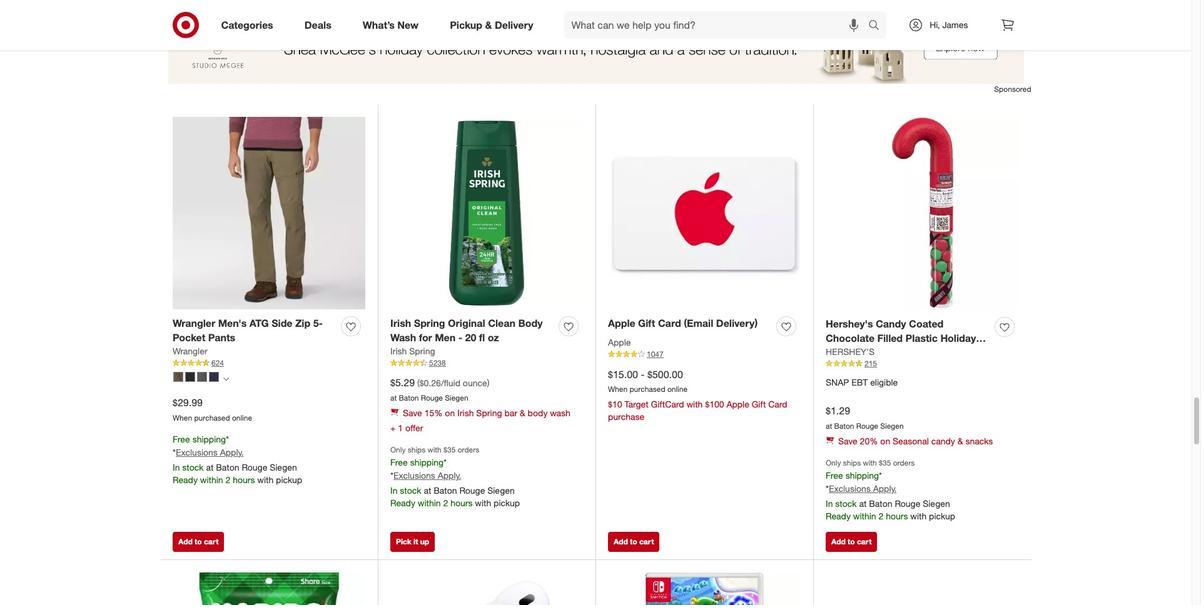 Task type: locate. For each thing, give the bounding box(es) containing it.
1 vertical spatial shipping
[[410, 458, 444, 468]]

pickup inside free shipping * * exclusions apply. in stock at  baton rouge siegen ready within 2 hours with pickup
[[276, 475, 302, 486]]

spring up for
[[414, 318, 445, 330]]

hours for $1.29
[[886, 511, 909, 522]]

0 horizontal spatial hours
[[233, 475, 255, 486]]

shipping down 20% on the bottom of the page
[[846, 471, 880, 481]]

when inside the $15.00 - $500.00 when purchased online $10 target giftcard with $100 apple gift card purchase
[[608, 385, 628, 395]]

$1.29
[[826, 405, 851, 418]]

apply. for $5.29
[[438, 471, 462, 481]]

2 horizontal spatial pickup
[[930, 511, 956, 522]]

0 vertical spatial apple
[[608, 318, 636, 330]]

1 add to cart button from the left
[[173, 533, 224, 553]]

0 vertical spatial $35
[[444, 446, 456, 455]]

ebt
[[852, 378, 868, 388]]

categories link
[[211, 11, 289, 39]]

baton
[[399, 394, 419, 403], [835, 422, 855, 431], [216, 462, 239, 473], [434, 486, 457, 496], [870, 499, 893, 509]]

2 vertical spatial &
[[958, 436, 964, 447]]

2 vertical spatial 2
[[879, 511, 884, 522]]

only
[[391, 446, 406, 455], [826, 459, 842, 468]]

1 vertical spatial ships
[[844, 459, 862, 468]]

1 horizontal spatial exclusions apply. button
[[394, 470, 462, 483]]

1 vertical spatial wrangler
[[173, 346, 208, 357]]

when
[[608, 385, 628, 395], [173, 414, 192, 423]]

giftcard
[[651, 400, 685, 410]]

$5.29
[[391, 377, 415, 390]]

2 add to cart from the left
[[614, 538, 654, 547]]

rouge
[[421, 394, 443, 403], [857, 422, 879, 431], [242, 462, 268, 473], [460, 486, 485, 496], [895, 499, 921, 509]]

0 vertical spatial exclusions
[[176, 447, 218, 458]]

cart for purchased
[[204, 538, 219, 547]]

1 horizontal spatial orders
[[894, 459, 915, 468]]

what's new link
[[352, 11, 435, 39]]

2 horizontal spatial shipping
[[846, 471, 880, 481]]

irish up the wash
[[391, 318, 411, 330]]

$10
[[608, 400, 623, 410]]

online inside $29.99 when purchased online
[[232, 414, 252, 423]]

1 vertical spatial orders
[[894, 459, 915, 468]]

within for $1.29
[[854, 511, 877, 522]]

2 vertical spatial apply.
[[874, 484, 897, 494]]

1 horizontal spatial ships
[[844, 459, 862, 468]]

0 vertical spatial exclusions apply. button
[[176, 447, 244, 459]]

2 horizontal spatial exclusions
[[829, 484, 871, 494]]

1 horizontal spatial exclusions
[[394, 471, 436, 481]]

purchased up target
[[630, 385, 666, 395]]

- right $15.00 at right
[[641, 368, 645, 381]]

1 vertical spatial 2
[[443, 498, 448, 509]]

free
[[173, 434, 190, 445], [391, 458, 408, 468], [826, 471, 844, 481]]

0 vertical spatial in
[[173, 462, 180, 473]]

1 vertical spatial $35
[[880, 459, 892, 468]]

0 vertical spatial spring
[[414, 318, 445, 330]]

2 horizontal spatial add to cart button
[[826, 533, 878, 553]]

0 horizontal spatial online
[[232, 414, 252, 423]]

haribo sweet and sour reindeer - 4oz image
[[173, 573, 366, 606], [173, 573, 366, 606]]

zip
[[295, 318, 311, 330]]

3 cart from the left
[[858, 538, 872, 547]]

exclusions inside free shipping * * exclusions apply. in stock at  baton rouge siegen ready within 2 hours with pickup
[[176, 447, 218, 458]]

5-
[[313, 318, 323, 330]]

&
[[485, 19, 492, 31], [520, 408, 526, 419], [958, 436, 964, 447]]

save 15% on irish spring bar & body wash
[[403, 408, 571, 419]]

apply. for $1.29
[[874, 484, 897, 494]]

0 vertical spatial -
[[459, 332, 463, 344]]

1 vertical spatial &
[[520, 408, 526, 419]]

delivery)
[[717, 318, 758, 330]]

1 cart from the left
[[204, 538, 219, 547]]

in
[[173, 462, 180, 473], [391, 486, 398, 496], [826, 499, 833, 509]]

0 horizontal spatial only ships with $35 orders free shipping * * exclusions apply. in stock at  baton rouge siegen ready within 2 hours with pickup
[[391, 446, 520, 509]]

2 vertical spatial exclusions apply. button
[[829, 483, 897, 496]]

2 vertical spatial within
[[854, 511, 877, 522]]

hours inside free shipping * * exclusions apply. in stock at  baton rouge siegen ready within 2 hours with pickup
[[233, 475, 255, 486]]

1 horizontal spatial free
[[391, 458, 408, 468]]

0 vertical spatial when
[[608, 385, 628, 395]]

1 vertical spatial within
[[418, 498, 441, 509]]

baton inside $5.29 ( $0.26 /fluid ounce ) at baton rouge siegen
[[399, 394, 419, 403]]

0 vertical spatial only
[[391, 446, 406, 455]]

1 add from the left
[[178, 538, 193, 547]]

$29.99 when purchased online
[[173, 397, 252, 423]]

hours
[[233, 475, 255, 486], [451, 498, 473, 509], [886, 511, 909, 522]]

orders
[[458, 446, 480, 455], [894, 459, 915, 468]]

1 vertical spatial pickup
[[494, 498, 520, 509]]

wrangler down pocket
[[173, 346, 208, 357]]

coated
[[910, 318, 944, 331]]

& right candy
[[958, 436, 964, 447]]

1 horizontal spatial -
[[641, 368, 645, 381]]

eligible
[[871, 378, 898, 388]]

baton inside '$1.29 at baton rouge siegen'
[[835, 422, 855, 431]]

exclusions apply. button down 20% on the bottom of the page
[[829, 483, 897, 496]]

pants
[[208, 332, 235, 344]]

when down $29.99
[[173, 414, 192, 423]]

2 to from the left
[[630, 538, 638, 547]]

1 horizontal spatial apply.
[[438, 471, 462, 481]]

bullseye holiday doghouse target giftcard image
[[826, 573, 1020, 606]]

0 horizontal spatial -
[[459, 332, 463, 344]]

orders down seasonal
[[894, 459, 915, 468]]

all colors image
[[223, 377, 229, 382]]

0 horizontal spatial add
[[178, 538, 193, 547]]

to for when
[[195, 538, 202, 547]]

irish for irish spring
[[391, 346, 407, 357]]

exclusions apply. button
[[176, 447, 244, 459], [394, 470, 462, 483], [829, 483, 897, 496]]

1 add to cart from the left
[[178, 538, 219, 547]]

2 for $1.29
[[879, 511, 884, 522]]

1 horizontal spatial ready
[[391, 498, 416, 509]]

3 add from the left
[[832, 538, 846, 547]]

snacks
[[966, 436, 994, 447]]

with inside the $15.00 - $500.00 when purchased online $10 target giftcard with $100 apple gift card purchase
[[687, 400, 703, 410]]

shadow black image
[[197, 372, 207, 382]]

0 horizontal spatial when
[[173, 414, 192, 423]]

apple gift card (email delivery)
[[608, 318, 758, 330]]

hi,
[[930, 19, 941, 30]]

0 vertical spatial pickup
[[276, 475, 302, 486]]

add to cart for -
[[614, 538, 654, 547]]

when up $10
[[608, 385, 628, 395]]

0 vertical spatial apply.
[[220, 447, 244, 458]]

men's
[[218, 318, 247, 330]]

1 horizontal spatial add to cart button
[[608, 533, 660, 553]]

cane
[[826, 347, 851, 359]]

add for when
[[178, 538, 193, 547]]

exclusions
[[176, 447, 218, 458], [394, 471, 436, 481], [829, 484, 871, 494]]

& right 'bar'
[[520, 408, 526, 419]]

2 horizontal spatial hours
[[886, 511, 909, 522]]

what's new
[[363, 19, 419, 31]]

add for -
[[614, 538, 628, 547]]

1 horizontal spatial within
[[418, 498, 441, 509]]

gift up 1047
[[639, 318, 656, 330]]

0 vertical spatial shipping
[[193, 434, 226, 445]]

exclusions down $29.99 when purchased online
[[176, 447, 218, 458]]

exclusions apply. button down $29.99 when purchased online
[[176, 447, 244, 459]]

hershey's link
[[826, 346, 875, 359]]

at
[[391, 394, 397, 403], [826, 422, 833, 431], [206, 462, 214, 473], [424, 486, 432, 496], [860, 499, 867, 509]]

- inside irish spring original clean body wash for men - 20 fl oz
[[459, 332, 463, 344]]

apple up apple link
[[608, 318, 636, 330]]

exclusions apply. button for $1.29
[[829, 483, 897, 496]]

0 horizontal spatial add to cart
[[178, 538, 219, 547]]

5238
[[429, 359, 446, 368]]

apple right $100
[[727, 400, 750, 410]]

2 cart from the left
[[640, 538, 654, 547]]

super mario bros. wonder - nintendo switch image
[[608, 573, 801, 606], [608, 573, 801, 606]]

1 vertical spatial card
[[769, 400, 788, 410]]

free inside free shipping * * exclusions apply. in stock at  baton rouge siegen ready within 2 hours with pickup
[[173, 434, 190, 445]]

2 vertical spatial apple
[[727, 400, 750, 410]]

card
[[659, 318, 682, 330], [769, 400, 788, 410]]

cart for $500.00
[[640, 538, 654, 547]]

0 vertical spatial hours
[[233, 475, 255, 486]]

purchased down $29.99
[[194, 414, 230, 423]]

0 vertical spatial wrangler
[[173, 318, 215, 330]]

on right "15%"
[[445, 408, 455, 419]]

in for $1.29
[[826, 499, 833, 509]]

irish down the wash
[[391, 346, 407, 357]]

1 horizontal spatial card
[[769, 400, 788, 410]]

shipping down offer
[[410, 458, 444, 468]]

wrangler for wrangler
[[173, 346, 208, 357]]

spring left 'bar'
[[477, 408, 502, 419]]

online up free shipping * * exclusions apply. in stock at  baton rouge siegen ready within 2 hours with pickup in the left bottom of the page
[[232, 414, 252, 423]]

1 vertical spatial ready
[[391, 498, 416, 509]]

2 vertical spatial hours
[[886, 511, 909, 522]]

& right pickup
[[485, 19, 492, 31]]

2 vertical spatial free
[[826, 471, 844, 481]]

2 vertical spatial -
[[641, 368, 645, 381]]

0 horizontal spatial in
[[173, 462, 180, 473]]

airpods pro (2nd generation) with magsafe case (usb‑c) image
[[391, 573, 583, 606], [391, 573, 583, 606]]

wrangler men's atg side zip 5-pocket pants image
[[173, 117, 366, 310], [173, 117, 366, 310]]

stock for $5.29
[[400, 486, 422, 496]]

save
[[403, 408, 422, 419], [839, 436, 858, 447]]

1 horizontal spatial save
[[839, 436, 858, 447]]

online
[[668, 385, 688, 395], [232, 414, 252, 423]]

1 horizontal spatial $35
[[880, 459, 892, 468]]

1 vertical spatial apple
[[608, 338, 631, 348]]

apple up $15.00 at right
[[608, 338, 631, 348]]

wrangler inside wrangler men's atg side zip 5- pocket pants
[[173, 318, 215, 330]]

0 horizontal spatial pickup
[[276, 475, 302, 486]]

$35
[[444, 446, 456, 455], [880, 459, 892, 468]]

0 horizontal spatial exclusions
[[176, 447, 218, 458]]

1 horizontal spatial 2
[[443, 498, 448, 509]]

at inside free shipping * * exclusions apply. in stock at  baton rouge siegen ready within 2 hours with pickup
[[206, 462, 214, 473]]

delivery
[[495, 19, 534, 31]]

card left $1.29
[[769, 400, 788, 410]]

apple gift card (email delivery) image
[[608, 117, 801, 310], [608, 117, 801, 310]]

- left 20
[[459, 332, 463, 344]]

2 horizontal spatial stock
[[836, 499, 857, 509]]

irish spring original clean body wash for men - 20 fl oz image
[[391, 117, 583, 310], [391, 117, 583, 310]]

exclusions apply. button down offer
[[394, 470, 462, 483]]

20
[[465, 332, 477, 344]]

ready
[[173, 475, 198, 486], [391, 498, 416, 509], [826, 511, 851, 522]]

ships down offer
[[408, 446, 426, 455]]

1 horizontal spatial cart
[[640, 538, 654, 547]]

spring inside irish spring original clean body wash for men - 20 fl oz
[[414, 318, 445, 330]]

1 vertical spatial only
[[826, 459, 842, 468]]

gift right $100
[[752, 400, 766, 410]]

2 add from the left
[[614, 538, 628, 547]]

new
[[398, 19, 419, 31]]

shipping down $29.99 when purchased online
[[193, 434, 226, 445]]

1 horizontal spatial add to cart
[[614, 538, 654, 547]]

2 vertical spatial stock
[[836, 499, 857, 509]]

)
[[487, 378, 490, 389]]

2 vertical spatial pickup
[[930, 511, 956, 522]]

2 vertical spatial exclusions
[[829, 484, 871, 494]]

20%
[[860, 436, 879, 447]]

pickup for $5.29
[[494, 498, 520, 509]]

215 link
[[826, 359, 1020, 370]]

in for $5.29
[[391, 486, 398, 496]]

2 add to cart button from the left
[[608, 533, 660, 553]]

1 horizontal spatial on
[[881, 436, 891, 447]]

irish inside irish spring original clean body wash for men - 20 fl oz
[[391, 318, 411, 330]]

-
[[459, 332, 463, 344], [854, 347, 858, 359], [641, 368, 645, 381]]

(
[[417, 378, 420, 389]]

at inside '$1.29 at baton rouge siegen'
[[826, 422, 833, 431]]

card left (email
[[659, 318, 682, 330]]

body
[[519, 318, 543, 330]]

1 wrangler from the top
[[173, 318, 215, 330]]

seasonal
[[893, 436, 929, 447]]

1 vertical spatial stock
[[400, 486, 422, 496]]

hershey's candy coated chocolate filled plastic holiday cane - 1.4oz image
[[826, 117, 1020, 310], [826, 117, 1020, 310]]

apple gift card (email delivery) link
[[608, 317, 758, 331]]

1.4oz
[[861, 347, 886, 359]]

0 horizontal spatial orders
[[458, 446, 480, 455]]

0 horizontal spatial card
[[659, 318, 682, 330]]

add to cart
[[178, 538, 219, 547], [614, 538, 654, 547], [832, 538, 872, 547]]

$5.29 ( $0.26 /fluid ounce ) at baton rouge siegen
[[391, 377, 490, 403]]

- inside the $15.00 - $500.00 when purchased online $10 target giftcard with $100 apple gift card purchase
[[641, 368, 645, 381]]

plastic
[[906, 333, 938, 345]]

2 horizontal spatial exclusions apply. button
[[829, 483, 897, 496]]

stock inside free shipping * * exclusions apply. in stock at  baton rouge siegen ready within 2 hours with pickup
[[182, 462, 204, 473]]

with
[[687, 400, 703, 410], [428, 446, 442, 455], [864, 459, 878, 468], [257, 475, 274, 486], [475, 498, 492, 509], [911, 511, 927, 522]]

on right 20% on the bottom of the page
[[881, 436, 891, 447]]

0 vertical spatial irish
[[391, 318, 411, 330]]

save up offer
[[403, 408, 422, 419]]

wrangler
[[173, 318, 215, 330], [173, 346, 208, 357]]

1 horizontal spatial when
[[608, 385, 628, 395]]

add to cart button
[[173, 533, 224, 553], [608, 533, 660, 553], [826, 533, 878, 553]]

spring down for
[[410, 346, 435, 357]]

brown image
[[173, 372, 183, 382]]

ships down 20% on the bottom of the page
[[844, 459, 862, 468]]

save for save 15% on irish spring bar & body wash
[[403, 408, 422, 419]]

at inside $5.29 ( $0.26 /fluid ounce ) at baton rouge siegen
[[391, 394, 397, 403]]

rouge inside free shipping * * exclusions apply. in stock at  baton rouge siegen ready within 2 hours with pickup
[[242, 462, 268, 473]]

2 wrangler from the top
[[173, 346, 208, 357]]

orders down save 15% on irish spring bar & body wash
[[458, 446, 480, 455]]

save left 20% on the bottom of the page
[[839, 436, 858, 447]]

- down chocolate
[[854, 347, 858, 359]]

to
[[195, 538, 202, 547], [630, 538, 638, 547], [848, 538, 855, 547]]

for
[[419, 332, 432, 344]]

save for save 20% on seasonal candy & snacks
[[839, 436, 858, 447]]

0 horizontal spatial ready
[[173, 475, 198, 486]]

3 add to cart from the left
[[832, 538, 872, 547]]

0 horizontal spatial exclusions apply. button
[[176, 447, 244, 459]]

$35 down save 15% on irish spring bar & body wash
[[444, 446, 456, 455]]

within inside free shipping * * exclusions apply. in stock at  baton rouge siegen ready within 2 hours with pickup
[[200, 475, 223, 486]]

only down 1
[[391, 446, 406, 455]]

1 vertical spatial online
[[232, 414, 252, 423]]

1 horizontal spatial shipping
[[410, 458, 444, 468]]

exclusions down offer
[[394, 471, 436, 481]]

1 vertical spatial exclusions
[[394, 471, 436, 481]]

2 horizontal spatial in
[[826, 499, 833, 509]]

1 horizontal spatial only
[[826, 459, 842, 468]]

add
[[178, 538, 193, 547], [614, 538, 628, 547], [832, 538, 846, 547]]

purchased
[[630, 385, 666, 395], [194, 414, 230, 423]]

cart
[[204, 538, 219, 547], [640, 538, 654, 547], [858, 538, 872, 547]]

- inside hershey's candy coated chocolate filled plastic holiday cane - 1.4oz
[[854, 347, 858, 359]]

1 horizontal spatial in
[[391, 486, 398, 496]]

2 horizontal spatial -
[[854, 347, 858, 359]]

1 to from the left
[[195, 538, 202, 547]]

exclusions for $5.29
[[394, 471, 436, 481]]

wrangler up pocket
[[173, 318, 215, 330]]

only ships with $35 orders free shipping * * exclusions apply. in stock at  baton rouge siegen ready within 2 hours with pickup
[[391, 446, 520, 509], [826, 459, 956, 522]]

$35 down save 20% on seasonal candy & snacks
[[880, 459, 892, 468]]

irish spring
[[391, 346, 435, 357]]

0 vertical spatial card
[[659, 318, 682, 330]]

2 horizontal spatial free
[[826, 471, 844, 481]]

0 vertical spatial purchased
[[630, 385, 666, 395]]

1 vertical spatial gift
[[752, 400, 766, 410]]

0 horizontal spatial stock
[[182, 462, 204, 473]]

only down $1.29
[[826, 459, 842, 468]]

irish down ounce
[[458, 408, 474, 419]]

wash
[[391, 332, 416, 344]]

215
[[865, 359, 878, 369]]

shipping
[[193, 434, 226, 445], [410, 458, 444, 468], [846, 471, 880, 481]]

holiday
[[941, 333, 977, 345]]

exclusions down 20% on the bottom of the page
[[829, 484, 871, 494]]

0 vertical spatial free
[[173, 434, 190, 445]]

2 horizontal spatial to
[[848, 538, 855, 547]]

1 vertical spatial spring
[[410, 346, 435, 357]]

online up giftcard
[[668, 385, 688, 395]]

body
[[528, 408, 548, 419]]

apple inside apple gift card (email delivery) link
[[608, 318, 636, 330]]

0 vertical spatial stock
[[182, 462, 204, 473]]



Task type: describe. For each thing, give the bounding box(es) containing it.
ounce
[[463, 378, 487, 389]]

categories
[[221, 19, 273, 31]]

1047
[[647, 350, 664, 360]]

$0.26
[[420, 378, 441, 389]]

siegen inside '$1.29 at baton rouge siegen'
[[881, 422, 904, 431]]

james
[[943, 19, 969, 30]]

+ 1 offer
[[391, 423, 423, 434]]

pickup
[[450, 19, 483, 31]]

side
[[272, 318, 293, 330]]

0 vertical spatial &
[[485, 19, 492, 31]]

exclusions for $1.29
[[829, 484, 871, 494]]

wrangler for wrangler men's atg side zip 5- pocket pants
[[173, 318, 215, 330]]

wrangler men's atg side zip 5- pocket pants link
[[173, 317, 336, 346]]

navy blue image
[[209, 372, 219, 382]]

siegen inside $5.29 ( $0.26 /fluid ounce ) at baton rouge siegen
[[445, 394, 469, 403]]

add to cart for when
[[178, 538, 219, 547]]

624
[[212, 359, 224, 368]]

target
[[625, 400, 649, 410]]

up
[[420, 538, 430, 547]]

2 vertical spatial irish
[[458, 408, 474, 419]]

spring for irish spring original clean body wash for men - 20 fl oz
[[414, 318, 445, 330]]

$15.00
[[608, 368, 638, 381]]

/fluid
[[441, 378, 461, 389]]

only for $5.29
[[391, 446, 406, 455]]

15%
[[425, 408, 443, 419]]

on for seasonal
[[881, 436, 891, 447]]

wrangler link
[[173, 346, 208, 358]]

atg
[[250, 318, 269, 330]]

1047 link
[[608, 350, 801, 361]]

bar
[[505, 408, 518, 419]]

2 for $5.29
[[443, 498, 448, 509]]

deals
[[305, 19, 332, 31]]

only for $1.29
[[826, 459, 842, 468]]

pocket
[[173, 332, 206, 344]]

3 add to cart button from the left
[[826, 533, 878, 553]]

ships for $5.29
[[408, 446, 426, 455]]

hershey's
[[826, 318, 874, 331]]

pick
[[396, 538, 412, 547]]

- for cane
[[854, 347, 858, 359]]

offer
[[406, 423, 423, 434]]

candy
[[876, 318, 907, 331]]

on for irish
[[445, 408, 455, 419]]

siegen inside free shipping * * exclusions apply. in stock at  baton rouge siegen ready within 2 hours with pickup
[[270, 462, 297, 473]]

advertisement region
[[161, 13, 1032, 84]]

shipping for $5.29
[[410, 458, 444, 468]]

what's
[[363, 19, 395, 31]]

$1.29 at baton rouge siegen
[[826, 405, 904, 431]]

624 link
[[173, 358, 366, 369]]

it
[[414, 538, 418, 547]]

apply. inside free shipping * * exclusions apply. in stock at  baton rouge siegen ready within 2 hours with pickup
[[220, 447, 244, 458]]

hi, james
[[930, 19, 969, 30]]

(email
[[684, 318, 714, 330]]

chocolate
[[826, 333, 875, 345]]

shipping inside free shipping * * exclusions apply. in stock at  baton rouge siegen ready within 2 hours with pickup
[[193, 434, 226, 445]]

in inside free shipping * * exclusions apply. in stock at  baton rouge siegen ready within 2 hours with pickup
[[173, 462, 180, 473]]

candy
[[932, 436, 956, 447]]

hershey's candy coated chocolate filled plastic holiday cane - 1.4oz
[[826, 318, 977, 359]]

apple link
[[608, 337, 631, 350]]

hours for $5.29
[[451, 498, 473, 509]]

orders for $1.29
[[894, 459, 915, 468]]

only ships with $35 orders free shipping * * exclusions apply. in stock at  baton rouge siegen ready within 2 hours with pickup for $5.29
[[391, 446, 520, 509]]

deals link
[[294, 11, 347, 39]]

wrangler men's atg side zip 5- pocket pants
[[173, 318, 323, 344]]

original
[[448, 318, 486, 330]]

irish for irish spring original clean body wash for men - 20 fl oz
[[391, 318, 411, 330]]

stock for $1.29
[[836, 499, 857, 509]]

to for -
[[630, 538, 638, 547]]

$29.99
[[173, 397, 203, 410]]

2 vertical spatial spring
[[477, 408, 502, 419]]

only ships with $35 orders free shipping * * exclusions apply. in stock at  baton rouge siegen ready within 2 hours with pickup for $1.29
[[826, 459, 956, 522]]

1 horizontal spatial &
[[520, 408, 526, 419]]

gift inside the $15.00 - $500.00 when purchased online $10 target giftcard with $100 apple gift card purchase
[[752, 400, 766, 410]]

ready inside free shipping * * exclusions apply. in stock at  baton rouge siegen ready within 2 hours with pickup
[[173, 475, 198, 486]]

free shipping * * exclusions apply. in stock at  baton rouge siegen ready within 2 hours with pickup
[[173, 434, 302, 486]]

free for $1.29
[[826, 471, 844, 481]]

with inside free shipping * * exclusions apply. in stock at  baton rouge siegen ready within 2 hours with pickup
[[257, 475, 274, 486]]

save 20% on seasonal candy & snacks
[[839, 436, 994, 447]]

oz
[[488, 332, 499, 344]]

purchased inside $29.99 when purchased online
[[194, 414, 230, 423]]

0 horizontal spatial gift
[[639, 318, 656, 330]]

What can we help you find? suggestions appear below search field
[[564, 11, 872, 39]]

purchased inside the $15.00 - $500.00 when purchased online $10 target giftcard with $100 apple gift card purchase
[[630, 385, 666, 395]]

irish spring link
[[391, 346, 435, 358]]

online inside the $15.00 - $500.00 when purchased online $10 target giftcard with $100 apple gift card purchase
[[668, 385, 688, 395]]

shipping for $1.29
[[846, 471, 880, 481]]

rouge inside $5.29 ( $0.26 /fluid ounce ) at baton rouge siegen
[[421, 394, 443, 403]]

baton inside free shipping * * exclusions apply. in stock at  baton rouge siegen ready within 2 hours with pickup
[[216, 462, 239, 473]]

exclusions apply. button for $5.29
[[394, 470, 462, 483]]

$100
[[706, 400, 725, 410]]

fl
[[479, 332, 485, 344]]

irish spring original clean body wash for men - 20 fl oz
[[391, 318, 543, 344]]

wash
[[550, 408, 571, 419]]

all colors element
[[223, 375, 229, 383]]

when inside $29.99 when purchased online
[[173, 414, 192, 423]]

orders for $5.29
[[458, 446, 480, 455]]

pickup for $1.29
[[930, 511, 956, 522]]

- for men
[[459, 332, 463, 344]]

1
[[398, 423, 403, 434]]

snap
[[826, 378, 850, 388]]

pick it up
[[396, 538, 430, 547]]

free for $5.29
[[391, 458, 408, 468]]

clean
[[488, 318, 516, 330]]

filled
[[878, 333, 903, 345]]

add to cart button for when
[[173, 533, 224, 553]]

apple for apple
[[608, 338, 631, 348]]

pick it up button
[[391, 533, 435, 553]]

spring for irish spring
[[410, 346, 435, 357]]

+
[[391, 423, 396, 434]]

add to cart button for -
[[608, 533, 660, 553]]

men
[[435, 332, 456, 344]]

ready for $1.29
[[826, 511, 851, 522]]

pickup & delivery
[[450, 19, 534, 31]]

$15.00 - $500.00 when purchased online $10 target giftcard with $100 apple gift card purchase
[[608, 368, 788, 423]]

search button
[[863, 11, 894, 41]]

rouge inside '$1.29 at baton rouge siegen'
[[857, 422, 879, 431]]

sponsored
[[995, 85, 1032, 94]]

apple for apple gift card (email delivery)
[[608, 318, 636, 330]]

3 to from the left
[[848, 538, 855, 547]]

$35 for $5.29
[[444, 446, 456, 455]]

irish spring original clean body wash for men - 20 fl oz link
[[391, 317, 554, 346]]

search
[[863, 20, 894, 32]]

card inside the $15.00 - $500.00 when purchased online $10 target giftcard with $100 apple gift card purchase
[[769, 400, 788, 410]]

apple inside the $15.00 - $500.00 when purchased online $10 target giftcard with $100 apple gift card purchase
[[727, 400, 750, 410]]

$35 for $1.29
[[880, 459, 892, 468]]

ships for $1.29
[[844, 459, 862, 468]]

2 inside free shipping * * exclusions apply. in stock at  baton rouge siegen ready within 2 hours with pickup
[[226, 475, 231, 486]]

within for $5.29
[[418, 498, 441, 509]]

ready for $5.29
[[391, 498, 416, 509]]

black image
[[185, 372, 195, 382]]

purchase
[[608, 412, 645, 423]]



Task type: vqa. For each thing, say whether or not it's contained in the screenshot.
the middle irish
yes



